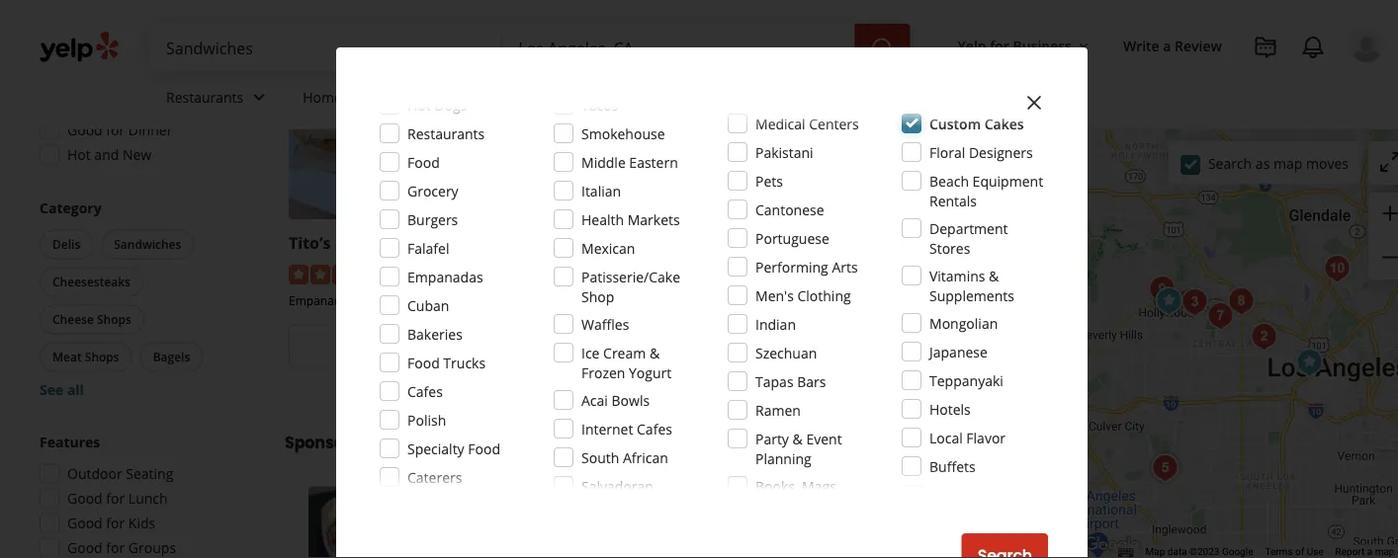 Task type: describe. For each thing, give the bounding box(es) containing it.
new
[[123, 145, 152, 164]]

argentine,
[[360, 293, 416, 309]]

specialty food
[[407, 440, 500, 458]]

reservations
[[67, 71, 150, 90]]

bagels
[[153, 349, 190, 365]]

(1.2k
[[427, 264, 458, 282]]

delivery
[[111, 46, 163, 65]]

keyboard shortcuts image
[[1118, 548, 1134, 558]]

for for lunch
[[106, 489, 125, 508]]

2 sandwiches, from the left
[[825, 293, 893, 309]]

mike's deli image
[[1145, 449, 1185, 489]]

24 chevron down v2 image
[[247, 85, 271, 109]]

a for write
[[1163, 36, 1171, 55]]

internet
[[581, 420, 633, 439]]

search
[[1208, 154, 1252, 173]]

bagels button
[[140, 343, 203, 372]]

custom cakes
[[930, 114, 1024, 133]]

business categories element
[[150, 71, 1384, 129]]

specialty
[[407, 440, 464, 458]]

smokehouse
[[581, 124, 665, 143]]

(53
[[930, 264, 950, 282]]

open until 7:00 pm
[[596, 369, 721, 388]]

0 vertical spatial shop
[[644, 232, 683, 254]]

ice
[[581, 344, 600, 362]]

firehouse
[[792, 232, 870, 254]]

website
[[648, 336, 711, 358]]

zoom in image
[[1378, 202, 1398, 225]]

meat shops
[[52, 349, 119, 365]]

wax paper - los angeles image
[[1317, 249, 1357, 289]]

1 vertical spatial ghost sando shop
[[498, 487, 675, 514]]

offers delivery
[[67, 46, 163, 65]]

arts
[[832, 258, 858, 276]]

patisserie/cake shop
[[581, 267, 680, 306]]

shops for meat shops
[[85, 349, 119, 365]]

empanadas,
[[289, 293, 357, 309]]

internet cafes
[[581, 420, 672, 439]]

sandwiches, delis
[[541, 293, 639, 309]]

mike's deli image
[[1145, 449, 1185, 489]]

reviews) for order now
[[461, 264, 514, 282]]

vitamins & supplements
[[930, 266, 1015, 305]]

1 until from the left
[[637, 369, 666, 388]]

cream
[[603, 344, 646, 362]]

0 vertical spatial ghost sando shop link
[[541, 232, 683, 254]]

terms
[[1265, 546, 1293, 558]]

for for kids
[[106, 514, 125, 533]]

sponsored
[[285, 432, 370, 454]]

order
[[366, 336, 410, 358]]

for for business
[[990, 36, 1010, 55]]

slideshow element
[[309, 487, 474, 559]]

home
[[303, 88, 342, 106]]

department stores
[[930, 219, 1008, 258]]

write a review
[[1123, 36, 1222, 55]]

supplements
[[930, 286, 1015, 305]]

expand map image
[[1378, 150, 1398, 174]]

tito's market
[[289, 232, 392, 254]]

directions
[[887, 336, 965, 358]]

food trucks
[[407, 354, 486, 372]]

terms of use
[[1265, 546, 1324, 558]]

min
[[435, 369, 462, 388]]

yelp for business
[[958, 36, 1072, 55]]

4.8
[[655, 264, 675, 282]]

reviews) for view website
[[710, 264, 763, 282]]

see all button
[[40, 381, 84, 400]]

good for good for kids
[[67, 514, 103, 533]]

google
[[1222, 546, 1253, 558]]

google image
[[1079, 533, 1145, 559]]

4.8 (288 reviews)
[[655, 264, 763, 282]]

data
[[1168, 546, 1187, 558]]

group containing category
[[36, 198, 245, 400]]

good for good for lunch
[[67, 489, 103, 508]]

buffets
[[930, 457, 976, 476]]

restaurants inside business categories element
[[166, 88, 243, 106]]

projects image
[[1254, 36, 1278, 59]]

report a map e
[[1336, 546, 1398, 558]]

1 vertical spatial ghost sando shop link
[[498, 487, 675, 514]]

indian
[[755, 315, 796, 334]]

now for open
[[106, 22, 136, 41]]

designers
[[969, 143, 1033, 162]]

group containing features
[[34, 433, 245, 559]]

good for kids
[[67, 514, 156, 533]]

and
[[94, 145, 119, 164]]

& inside vitamins & supplements
[[989, 266, 999, 285]]

1 vertical spatial delis
[[612, 293, 639, 309]]

markets
[[628, 210, 680, 229]]

until 8:30 pm
[[889, 369, 973, 388]]

yelp
[[958, 36, 986, 55]]

local flavor
[[930, 429, 1006, 447]]

shop inside patisserie/cake shop
[[581, 287, 614, 306]]

delis,
[[792, 293, 822, 309]]

view
[[606, 336, 644, 358]]

reviews) for get directions
[[954, 264, 1007, 282]]

yogurt
[[629, 363, 672, 382]]

order now link
[[289, 325, 525, 368]]

24 chevron down v2 image
[[402, 85, 426, 109]]

italian
[[581, 181, 621, 200]]

cheese shops button
[[40, 305, 144, 335]]

2 until from the left
[[889, 369, 918, 388]]

4:39
[[140, 22, 167, 41]]

tapas bars
[[755, 372, 826, 391]]

pets
[[755, 172, 783, 190]]

empanadas, argentine, sandwiches
[[289, 293, 485, 309]]

cheesesteaks
[[52, 274, 130, 290]]

empanadas
[[407, 267, 483, 286]]

waffles
[[581, 315, 629, 334]]

event
[[806, 430, 842, 448]]

good for groups
[[67, 539, 176, 558]]

1 vertical spatial ghost
[[498, 487, 556, 514]]

as
[[1256, 154, 1270, 173]]

oui melrose image
[[1175, 283, 1215, 322]]

notifications image
[[1301, 36, 1325, 59]]

0 vertical spatial ghost sando shop
[[541, 232, 683, 254]]

2 horizontal spatial pm
[[952, 369, 973, 388]]

8:30
[[921, 369, 949, 388]]

map data ©2023 google
[[1146, 546, 1253, 558]]

tapas
[[755, 372, 794, 391]]

4.3 star rating image
[[289, 265, 396, 285]]

offers
[[67, 46, 107, 65]]

map region
[[1001, 0, 1398, 559]]

ggiata - west hollywood image
[[1142, 270, 1182, 310]]

health
[[581, 210, 624, 229]]



Task type: vqa. For each thing, say whether or not it's contained in the screenshot.
map region
yes



Task type: locate. For each thing, give the bounding box(es) containing it.
planning
[[755, 449, 812, 468]]

fast
[[897, 293, 919, 309]]

pm
[[171, 22, 191, 41], [700, 369, 721, 388], [952, 369, 973, 388]]

restaurants down dogs
[[407, 124, 485, 143]]

sandwiches, down 3.7 star rating image
[[825, 293, 893, 309]]

1 horizontal spatial now
[[414, 336, 448, 358]]

map for moves
[[1274, 154, 1303, 173]]

write
[[1123, 36, 1160, 55]]

0 horizontal spatial sandwiches
[[114, 236, 181, 253]]

0 horizontal spatial reviews)
[[461, 264, 514, 282]]

0 horizontal spatial a
[[1163, 36, 1171, 55]]

services for auto services
[[491, 88, 544, 106]]

0 vertical spatial now
[[106, 22, 136, 41]]

brothers sandwich shop image
[[1244, 317, 1284, 357]]

trucks
[[443, 354, 486, 372]]

for down good for lunch
[[106, 514, 125, 533]]

2 vertical spatial shop
[[626, 487, 675, 514]]

delis down category
[[52, 236, 80, 253]]

0 vertical spatial ghost
[[541, 232, 587, 254]]

1 horizontal spatial sandwiches
[[420, 293, 485, 309]]

0 horizontal spatial services
[[346, 88, 398, 106]]

open up "acai bowls"
[[596, 369, 633, 388]]

map for e
[[1375, 546, 1395, 558]]

4 good from the top
[[67, 539, 103, 558]]

0 horizontal spatial pm
[[171, 22, 191, 41]]

shops right "cheese"
[[97, 311, 131, 328]]

4.3
[[403, 264, 423, 282]]

& left video
[[797, 497, 807, 516]]

good for dinner
[[67, 121, 172, 139]]

restaurants link
[[150, 71, 287, 129]]

None search field
[[150, 24, 914, 71]]

©2023
[[1190, 546, 1220, 558]]

sando for bottom the ghost sando shop link
[[561, 487, 621, 514]]

services left 24 chevron down v2 icon
[[346, 88, 398, 106]]

ghost sando shop link down health
[[541, 232, 683, 254]]

get directions
[[856, 336, 965, 358]]

now up 51
[[414, 336, 448, 358]]

auto services link
[[442, 71, 587, 129]]

2 good from the top
[[67, 489, 103, 508]]

0 horizontal spatial restaurants
[[166, 88, 243, 106]]

ice cream & frozen yogurt
[[581, 344, 672, 382]]

(288
[[679, 264, 706, 282]]

1 vertical spatial restaurants
[[407, 124, 485, 143]]

seating
[[126, 465, 173, 484]]

outdoor
[[67, 465, 122, 484]]

0 horizontal spatial until
[[637, 369, 666, 388]]

0 vertical spatial cafes
[[407, 382, 443, 401]]

sando down health
[[591, 232, 640, 254]]

view website
[[606, 336, 711, 358]]

all about the bread image
[[1171, 282, 1211, 321]]

until
[[637, 369, 666, 388], [889, 369, 918, 388]]

ghost down specialty food
[[498, 487, 556, 514]]

pakistani
[[755, 143, 813, 162]]

& inside books, mags, music & video
[[797, 497, 807, 516]]

& inside the ice cream & frozen yogurt
[[650, 344, 660, 362]]

0 vertical spatial restaurants
[[166, 88, 243, 106]]

1 services from the left
[[346, 88, 398, 106]]

for for groups
[[106, 539, 125, 558]]

good for lunch
[[67, 489, 168, 508]]

medical centers
[[755, 114, 859, 133]]

group containing open now
[[34, 0, 245, 171]]

now up offers delivery
[[106, 22, 136, 41]]

ghost sando shop down health
[[541, 232, 683, 254]]

2 services from the left
[[491, 88, 544, 106]]

cheese
[[52, 311, 94, 328]]

open for open until 7:00 pm
[[596, 369, 633, 388]]

0 horizontal spatial open
[[67, 22, 103, 41]]

a right the write
[[1163, 36, 1171, 55]]

eastern
[[629, 153, 678, 172]]

0 vertical spatial open
[[67, 22, 103, 41]]

for for dinner
[[106, 121, 125, 139]]

tito's market link
[[289, 232, 392, 254]]

map right as
[[1274, 154, 1303, 173]]

floral designers
[[930, 143, 1033, 162]]

2 reviews) from the left
[[710, 264, 763, 282]]

sando down "south"
[[561, 487, 621, 514]]

1 reviews) from the left
[[461, 264, 514, 282]]

search image
[[871, 37, 895, 60]]

portuguese
[[755, 229, 829, 248]]

0 vertical spatial a
[[1163, 36, 1171, 55]]

delis, sandwiches, fast food
[[792, 293, 950, 309]]

3 reviews) from the left
[[954, 264, 1007, 282]]

dialog containing hot dogs
[[0, 0, 1398, 559]]

sandwiches inside button
[[114, 236, 181, 253]]

1 horizontal spatial pm
[[700, 369, 721, 388]]

larchmont village wine spirits & cheese image
[[1201, 297, 1240, 336]]

1 horizontal spatial map
[[1375, 546, 1395, 558]]

music
[[755, 497, 793, 516]]

map left e
[[1375, 546, 1395, 558]]

1 vertical spatial now
[[414, 336, 448, 358]]

bars
[[797, 372, 826, 391]]

order now
[[366, 336, 448, 358]]

1 good from the top
[[67, 121, 103, 139]]

now for order
[[414, 336, 448, 358]]

delis inside button
[[52, 236, 80, 253]]

stores
[[930, 239, 970, 258]]

middle
[[581, 153, 626, 172]]

zoom out image
[[1378, 246, 1398, 269]]

dialog
[[0, 0, 1398, 559]]

16 chevron down v2 image
[[1076, 38, 1092, 54]]

review
[[1175, 36, 1222, 55]]

lunch
[[128, 489, 168, 508]]

shop down 4.8 star rating image
[[581, 287, 614, 306]]

3 good from the top
[[67, 514, 103, 533]]

mags,
[[802, 477, 840, 496]]

hot left and
[[67, 145, 91, 164]]

meat
[[52, 349, 82, 365]]

open up the offers
[[67, 22, 103, 41]]

search as map moves
[[1208, 154, 1349, 173]]

pm for open now 4:39 pm
[[171, 22, 191, 41]]

for up hot and new
[[106, 121, 125, 139]]

1 horizontal spatial delis
[[612, 293, 639, 309]]

pm right 4:39
[[171, 22, 191, 41]]

close image
[[1022, 91, 1046, 115]]

south
[[581, 448, 619, 467]]

pm down japanese
[[952, 369, 973, 388]]

restaurants
[[166, 88, 243, 106], [407, 124, 485, 143]]

market
[[335, 232, 392, 254]]

sponsored results
[[285, 432, 432, 454]]

dinner
[[128, 121, 172, 139]]

1 horizontal spatial cafes
[[637, 420, 672, 439]]

a for report
[[1367, 546, 1373, 558]]

2 horizontal spatial reviews)
[[954, 264, 1007, 282]]

hot
[[407, 95, 431, 114], [67, 145, 91, 164]]

ghost sando shop down "south"
[[498, 487, 675, 514]]

shops right the meat
[[85, 349, 119, 365]]

a right report
[[1367, 546, 1373, 558]]

shops inside cheese shops button
[[97, 311, 131, 328]]

for right yelp
[[990, 36, 1010, 55]]

reviews) right (288
[[710, 264, 763, 282]]

1 vertical spatial open
[[596, 369, 633, 388]]

now inside group
[[106, 22, 136, 41]]

1 horizontal spatial open
[[596, 369, 633, 388]]

0 horizontal spatial now
[[106, 22, 136, 41]]

good down good for lunch
[[67, 514, 103, 533]]

until up the bowls on the bottom left of the page
[[637, 369, 666, 388]]

sandwiches down empanadas
[[420, 293, 485, 309]]

1 horizontal spatial sandwiches,
[[825, 293, 893, 309]]

1 vertical spatial sandwiches
[[420, 293, 485, 309]]

hot dogs
[[407, 95, 467, 114]]

hotels
[[930, 400, 971, 419]]

mexican
[[581, 239, 635, 258]]

user actions element
[[942, 25, 1398, 146]]

good down good for kids at the left of page
[[67, 539, 103, 558]]

1 vertical spatial hot
[[67, 145, 91, 164]]

0 horizontal spatial map
[[1274, 154, 1303, 173]]

reviews) up supplements at the right
[[954, 264, 1007, 282]]

0 horizontal spatial delis
[[52, 236, 80, 253]]

& up yogurt
[[650, 344, 660, 362]]

shop down markets
[[644, 232, 683, 254]]

hot inside dialog
[[407, 95, 431, 114]]

4.8 star rating image
[[541, 265, 647, 285]]

ghost sando shop image
[[1149, 282, 1189, 321], [1149, 282, 1189, 321]]

polish
[[407, 411, 446, 430]]

frozen
[[581, 363, 625, 382]]

tacos
[[581, 95, 618, 114]]

department
[[930, 219, 1008, 238]]

0 vertical spatial map
[[1274, 154, 1303, 173]]

restaurants left 24 chevron down v2 image
[[166, 88, 243, 106]]

use
[[1307, 546, 1324, 558]]

1 horizontal spatial reviews)
[[710, 264, 763, 282]]

pm right 7:00
[[700, 369, 721, 388]]

0 vertical spatial shops
[[97, 311, 131, 328]]

closes in 51 min
[[352, 369, 462, 388]]

party
[[755, 430, 789, 448]]

& up supplements at the right
[[989, 266, 999, 285]]

open
[[67, 22, 103, 41], [596, 369, 633, 388]]

cheese shops
[[52, 311, 131, 328]]

terms of use link
[[1265, 546, 1324, 558]]

16 info v2 image
[[436, 435, 451, 451]]

pm for open until 7:00 pm
[[700, 369, 721, 388]]

0 horizontal spatial sandwiches,
[[541, 293, 609, 309]]

good for good for dinner
[[67, 121, 103, 139]]

acai bowls
[[581, 391, 650, 410]]

caterers
[[407, 468, 462, 487]]

open inside group
[[67, 22, 103, 41]]

men's clothing
[[755, 286, 851, 305]]

shop
[[644, 232, 683, 254], [581, 287, 614, 306], [626, 487, 675, 514]]

1 sandwiches, from the left
[[541, 293, 609, 309]]

0 vertical spatial delis
[[52, 236, 80, 253]]

open for open now 4:39 pm
[[67, 22, 103, 41]]

1 vertical spatial cafes
[[637, 420, 672, 439]]

sando for the top the ghost sando shop link
[[591, 232, 640, 254]]

for up good for kids at the left of page
[[106, 489, 125, 508]]

1 horizontal spatial a
[[1367, 546, 1373, 558]]

1 vertical spatial map
[[1375, 546, 1395, 558]]

0 horizontal spatial hot
[[67, 145, 91, 164]]

1 vertical spatial shops
[[85, 349, 119, 365]]

performing
[[755, 258, 828, 276]]

hot for hot and new
[[67, 145, 91, 164]]

0 vertical spatial sandwiches
[[114, 236, 181, 253]]

reviews) right "(1.2k"
[[461, 264, 514, 282]]

1 horizontal spatial restaurants
[[407, 124, 485, 143]]

cafes up african
[[637, 420, 672, 439]]

south african
[[581, 448, 668, 467]]

subs
[[874, 232, 911, 254]]

rentals
[[930, 191, 977, 210]]

until left 8:30
[[889, 369, 918, 388]]

1 horizontal spatial hot
[[407, 95, 431, 114]]

delis down patisserie/cake
[[612, 293, 639, 309]]

1 vertical spatial sando
[[561, 487, 621, 514]]

for inside button
[[990, 36, 1010, 55]]

delis button
[[40, 230, 93, 260]]

sandwiches up cheesesteaks
[[114, 236, 181, 253]]

performing arts
[[755, 258, 858, 276]]

see
[[40, 381, 64, 400]]

hot inside group
[[67, 145, 91, 164]]

map
[[1146, 546, 1165, 558]]

mongolian
[[930, 314, 998, 333]]

hot for hot dogs
[[407, 95, 431, 114]]

services right auto
[[491, 88, 544, 106]]

books,
[[755, 477, 798, 496]]

3.7 star rating image
[[792, 265, 899, 285]]

view website link
[[541, 325, 777, 368]]

cafes up polish
[[407, 382, 443, 401]]

vitamins
[[930, 266, 985, 285]]

sandwiches, down 4.8 star rating image
[[541, 293, 609, 309]]

0 horizontal spatial cafes
[[407, 382, 443, 401]]

grocery
[[407, 181, 458, 200]]

beach equipment rentals
[[930, 172, 1043, 210]]

for down good for kids at the left of page
[[106, 539, 125, 558]]

& up planning
[[793, 430, 803, 448]]

flavor
[[966, 429, 1006, 447]]

& inside party & event planning
[[793, 430, 803, 448]]

ghost sando shop link down "south"
[[498, 487, 675, 514]]

home services
[[303, 88, 398, 106]]

shops inside meat shops button
[[85, 349, 119, 365]]

good up and
[[67, 121, 103, 139]]

1 vertical spatial a
[[1367, 546, 1373, 558]]

custom
[[930, 114, 981, 133]]

floral
[[930, 143, 965, 162]]

hot left dogs
[[407, 95, 431, 114]]

1 horizontal spatial until
[[889, 369, 918, 388]]

hot and new
[[67, 145, 152, 164]]

0 vertical spatial sando
[[591, 232, 640, 254]]

ghost up 4.8 star rating image
[[541, 232, 587, 254]]

shop down african
[[626, 487, 675, 514]]

ggiata delicatessen image
[[1222, 282, 1261, 321]]

1 vertical spatial shop
[[581, 287, 614, 306]]

1 horizontal spatial services
[[491, 88, 544, 106]]

shops
[[97, 311, 131, 328], [85, 349, 119, 365]]

0 vertical spatial hot
[[407, 95, 431, 114]]

home services link
[[287, 71, 442, 129]]

auto
[[457, 88, 488, 106]]

good down outdoor
[[67, 489, 103, 508]]

firehouse subs image
[[1290, 343, 1329, 383]]

ghost sando shop link
[[541, 232, 683, 254], [498, 487, 675, 514]]

7:00
[[669, 369, 697, 388]]

cakes
[[985, 114, 1024, 133]]

group
[[34, 0, 245, 171], [1369, 193, 1398, 280], [36, 198, 245, 400], [34, 433, 245, 559]]

shops for cheese shops
[[97, 311, 131, 328]]

good for good for groups
[[67, 539, 103, 558]]

services for home services
[[346, 88, 398, 106]]



